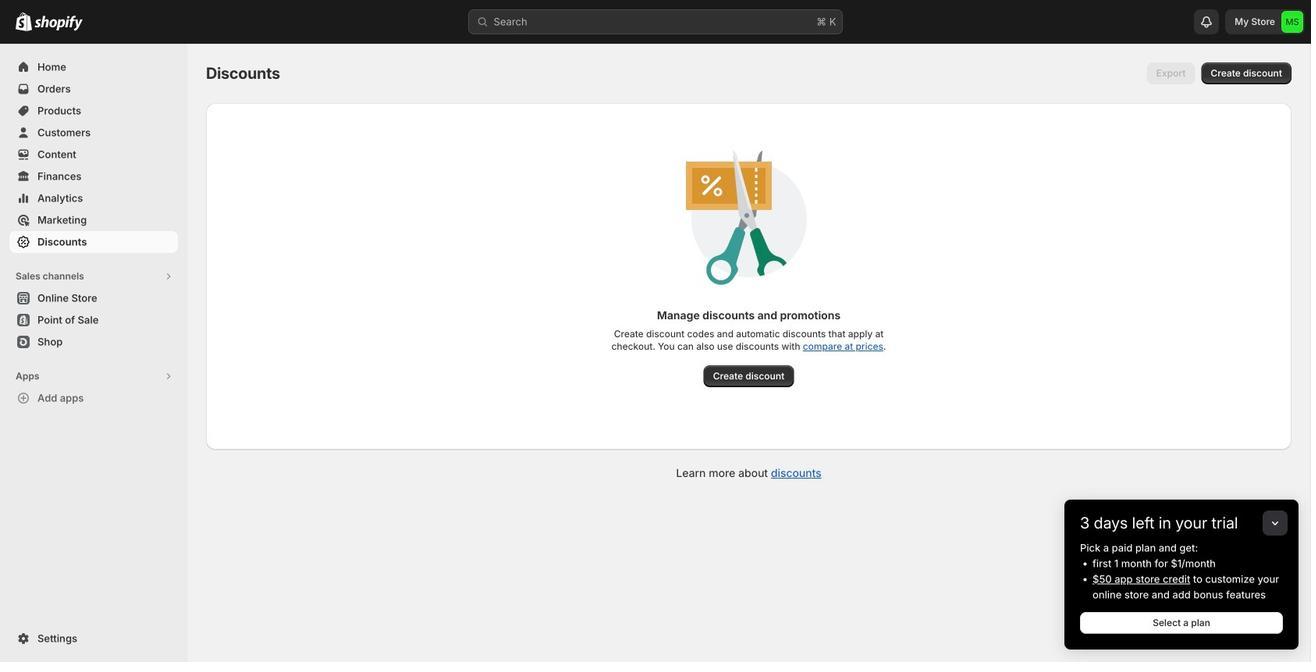 Task type: describe. For each thing, give the bounding box(es) containing it.
my store image
[[1282, 11, 1304, 33]]

shopify image
[[34, 15, 83, 31]]



Task type: vqa. For each thing, say whether or not it's contained in the screenshot.
the rightmost shopify image
yes



Task type: locate. For each thing, give the bounding box(es) containing it.
shopify image
[[16, 12, 32, 31]]



